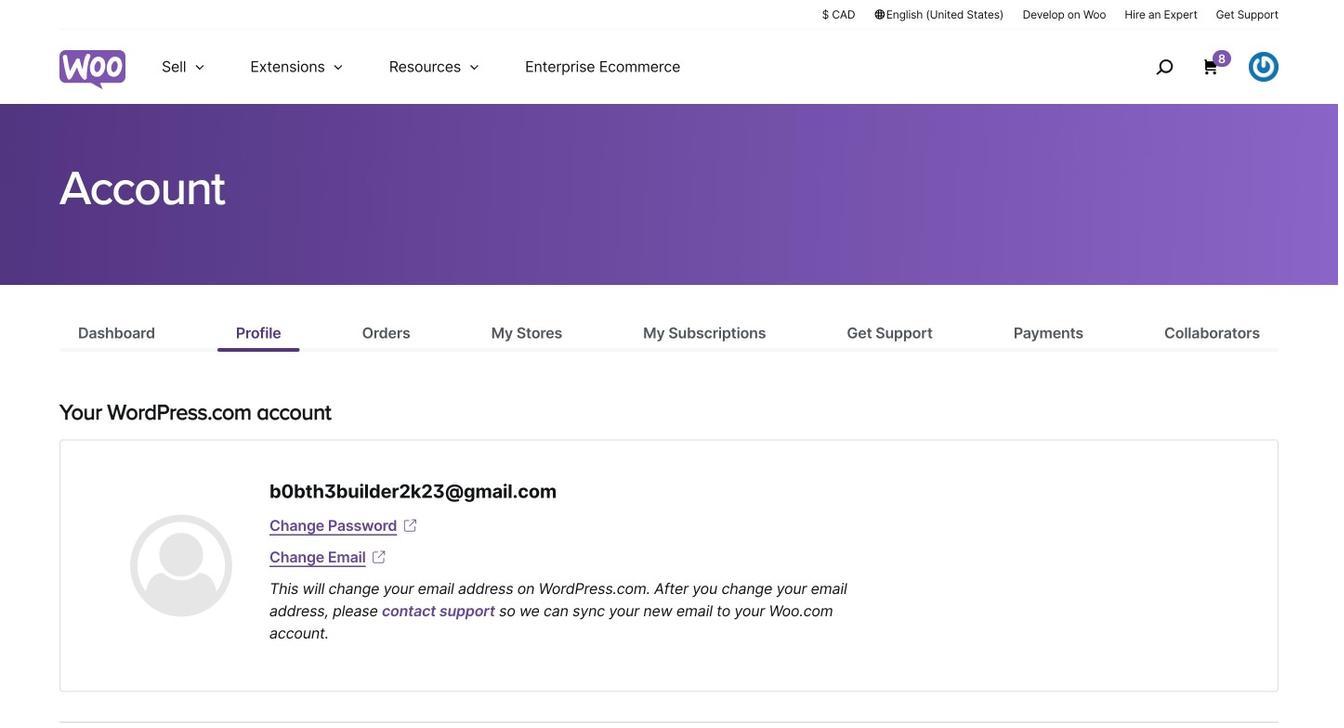 Task type: locate. For each thing, give the bounding box(es) containing it.
1 horizontal spatial external link image
[[401, 517, 419, 536]]

external link image
[[401, 517, 419, 536], [369, 549, 388, 567]]

0 horizontal spatial external link image
[[369, 549, 388, 567]]

gravatar image image
[[130, 515, 232, 617]]

service navigation menu element
[[1116, 37, 1279, 97]]

open account menu image
[[1249, 52, 1279, 82]]



Task type: describe. For each thing, give the bounding box(es) containing it.
0 vertical spatial external link image
[[401, 517, 419, 536]]

1 vertical spatial external link image
[[369, 549, 388, 567]]

search image
[[1149, 52, 1179, 82]]



